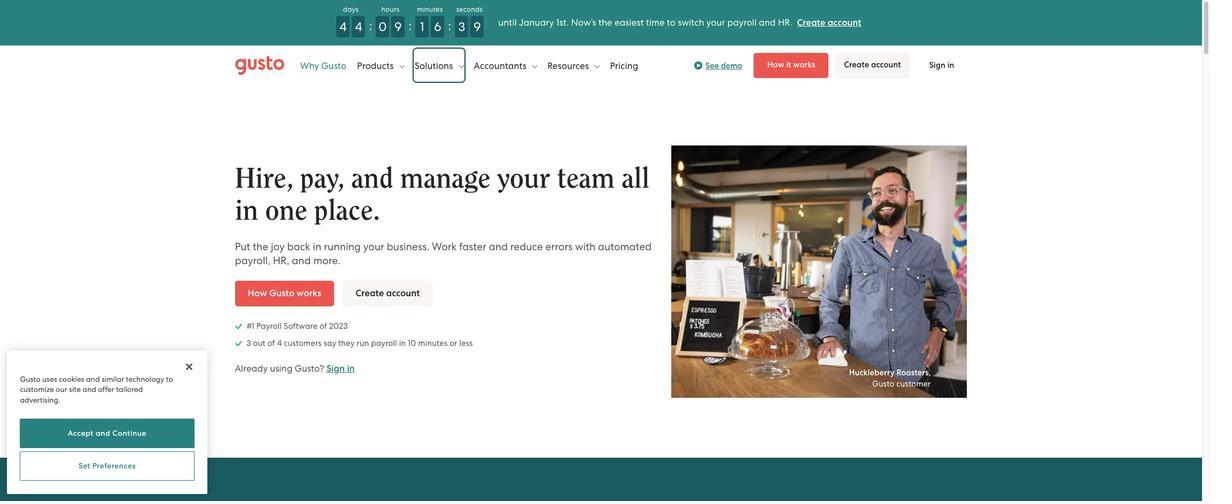 Task type: describe. For each thing, give the bounding box(es) containing it.
huckleberry
[[849, 368, 895, 378]]

uses
[[42, 375, 57, 383]]

3 for 3
[[458, 19, 465, 34]]

see demo
[[706, 61, 742, 70]]

gusto inside how gusto works link
[[269, 287, 294, 299]]

advertising.
[[20, 395, 60, 404]]

accept and continue button
[[20, 419, 194, 448]]

hr,
[[273, 254, 289, 267]]

how for how gusto works
[[248, 287, 267, 299]]

1 horizontal spatial 4
[[340, 19, 347, 34]]

your inside hire, pay, and manage your team all in one place.
[[497, 164, 550, 193]]

until january 1st. now's the easiest time to switch your payroll and hr. create account
[[498, 17, 862, 28]]

#1 payroll software of 2023
[[245, 321, 348, 331]]

until
[[498, 17, 517, 28]]

site
[[69, 385, 81, 394]]

hr.
[[778, 17, 793, 28]]

how for how it works
[[768, 60, 785, 70]]

and inside button
[[96, 429, 110, 438]]

payroll inside until january 1st. now's the easiest time to switch your payroll and hr. create account
[[728, 17, 757, 28]]

1 horizontal spatial create
[[797, 17, 826, 28]]

hire, pay, and manage your team all in one place. main content
[[0, 86, 1203, 501]]

sign in link inside hire, pay, and manage your team all in one place. main content
[[327, 363, 355, 374]]

see demo link
[[694, 59, 742, 72]]

cookies
[[59, 375, 84, 383]]

customers
[[284, 338, 322, 348]]

10
[[408, 338, 416, 348]]

create inside hire, pay, and manage your team all in one place. main content
[[356, 287, 384, 299]]

more.
[[313, 254, 341, 267]]

1
[[420, 19, 424, 34]]

3 out of 4 customers say they run payroll in 10 minutes or less
[[245, 338, 473, 348]]

or
[[450, 338, 457, 348]]

january
[[519, 17, 554, 28]]

gusto uses cookies and similar technology to customize our site and offer tailored advertising.
[[20, 375, 173, 404]]

huckleberry roasters, gusto customer
[[849, 368, 931, 389]]

0 horizontal spatial of
[[268, 338, 275, 348]]

team
[[557, 164, 615, 193]]

solutions
[[415, 60, 455, 71]]

0 vertical spatial account
[[828, 17, 862, 28]]

out
[[253, 338, 266, 348]]

#1
[[247, 321, 255, 331]]

errors
[[546, 240, 573, 253]]

continue
[[113, 429, 147, 438]]

4 inside hire, pay, and manage your team all in one place. main content
[[277, 338, 282, 348]]

1st.
[[556, 17, 569, 28]]

your inside until january 1st. now's the easiest time to switch your payroll and hr. create account
[[707, 17, 725, 28]]

works for how gusto works
[[297, 287, 321, 299]]

1 horizontal spatial of
[[320, 321, 327, 331]]

your inside put the joy back in running your business. work faster and reduce errors with automated payroll, hr, and more.
[[363, 240, 384, 253]]

2 vertical spatial create account link
[[343, 281, 433, 306]]

2 horizontal spatial 4
[[355, 19, 362, 34]]

similar
[[102, 375, 124, 383]]

joy
[[271, 240, 285, 253]]

6
[[434, 19, 442, 34]]

put
[[235, 240, 250, 253]]

how it works link
[[754, 53, 829, 78]]

and inside hire, pay, and manage your team all in one place.
[[351, 164, 393, 193]]

pricing link
[[610, 49, 639, 82]]

account inside main "element"
[[872, 60, 901, 70]]

work
[[432, 240, 457, 253]]

and inside until january 1st. now's the easiest time to switch your payroll and hr. create account
[[759, 17, 776, 28]]

hours
[[381, 5, 400, 13]]

accept and continue
[[68, 429, 147, 438]]

tailored
[[116, 385, 143, 394]]

sign inside main "element"
[[930, 60, 946, 70]]

pricing
[[610, 60, 639, 71]]

offer
[[98, 385, 114, 394]]

accept
[[68, 429, 94, 438]]

see
[[706, 61, 719, 70]]

back
[[287, 240, 310, 253]]

gusto?
[[295, 363, 324, 374]]

automated
[[598, 240, 652, 253]]

in inside put the joy back in running your business. work faster and reduce errors with automated payroll, hr, and more.
[[313, 240, 322, 253]]

the inside until january 1st. now's the easiest time to switch your payroll and hr. create account
[[599, 17, 612, 28]]

sign in link inside main "element"
[[917, 53, 968, 78]]

sign in
[[930, 60, 955, 70]]

gusto inside gusto uses cookies and similar technology to customize our site and offer tailored advertising.
[[20, 375, 40, 383]]

pay,
[[300, 164, 344, 193]]

gusto inside huckleberry roasters, gusto customer
[[873, 379, 895, 389]]

and up offer
[[86, 375, 100, 383]]

hire, pay, and manage your team all in one place.
[[235, 164, 650, 225]]

place.
[[314, 197, 380, 225]]

0
[[379, 19, 387, 34]]

gusto image image
[[672, 145, 968, 398]]

seconds
[[456, 5, 483, 13]]

our
[[56, 385, 67, 394]]

sign inside hire, pay, and manage your team all in one place. main content
[[327, 363, 345, 374]]



Task type: vqa. For each thing, say whether or not it's contained in the screenshot.
The Tax Implications of NFTs
no



Task type: locate. For each thing, give the bounding box(es) containing it.
2 horizontal spatial create
[[844, 60, 870, 70]]

how gusto works
[[248, 287, 321, 299]]

3 for 3 out of 4 customers say they run payroll in 10 minutes or less
[[247, 338, 251, 348]]

1 : from the left
[[369, 18, 372, 33]]

3 : from the left
[[448, 18, 451, 33]]

0 vertical spatial sign in link
[[917, 53, 968, 78]]

3 inside hire, pay, and manage your team all in one place. main content
[[247, 338, 251, 348]]

already using gusto? sign in
[[235, 363, 355, 374]]

sign
[[930, 60, 946, 70], [327, 363, 345, 374]]

your
[[707, 17, 725, 28], [497, 164, 550, 193], [363, 240, 384, 253]]

0 horizontal spatial account
[[386, 287, 420, 299]]

1 vertical spatial 3
[[247, 338, 251, 348]]

: left 0
[[369, 18, 372, 33]]

works inside hire, pay, and manage your team all in one place. main content
[[297, 287, 321, 299]]

payroll left hr.
[[728, 17, 757, 28]]

solutions button
[[415, 49, 464, 82]]

gusto down hr,
[[269, 287, 294, 299]]

switch
[[678, 17, 705, 28]]

1 horizontal spatial :
[[409, 18, 412, 33]]

0 horizontal spatial how
[[248, 287, 267, 299]]

1 vertical spatial sign
[[327, 363, 345, 374]]

works right it
[[794, 60, 816, 70]]

in
[[948, 60, 955, 70], [235, 197, 258, 225], [313, 240, 322, 253], [399, 338, 406, 348], [347, 363, 355, 374]]

and right site
[[83, 385, 96, 394]]

and
[[759, 17, 776, 28], [351, 164, 393, 193], [489, 240, 508, 253], [292, 254, 311, 267], [86, 375, 100, 383], [83, 385, 96, 394], [96, 429, 110, 438]]

how inside main "element"
[[768, 60, 785, 70]]

hire,
[[235, 164, 293, 193]]

1 vertical spatial create
[[844, 60, 870, 70]]

using
[[270, 363, 293, 374]]

0 vertical spatial 3
[[458, 19, 465, 34]]

to right technology
[[166, 375, 173, 383]]

to inside until january 1st. now's the easiest time to switch your payroll and hr. create account
[[667, 17, 676, 28]]

1 horizontal spatial sign
[[930, 60, 946, 70]]

0 vertical spatial create account link
[[797, 17, 862, 28]]

it
[[787, 60, 792, 70]]

1 vertical spatial how
[[248, 287, 267, 299]]

manage
[[400, 164, 491, 193]]

create account
[[844, 60, 901, 70], [356, 287, 420, 299]]

the inside put the joy back in running your business. work faster and reduce errors with automated payroll, hr, and more.
[[253, 240, 268, 253]]

now's
[[571, 17, 596, 28]]

1 vertical spatial sign in link
[[327, 363, 355, 374]]

one
[[265, 197, 307, 225]]

1 horizontal spatial how
[[768, 60, 785, 70]]

how inside hire, pay, and manage your team all in one place. main content
[[248, 287, 267, 299]]

create account inside hire, pay, and manage your team all in one place. main content
[[356, 287, 420, 299]]

4
[[340, 19, 347, 34], [355, 19, 362, 34], [277, 338, 282, 348]]

already
[[235, 363, 268, 374]]

1 horizontal spatial to
[[667, 17, 676, 28]]

faster
[[459, 240, 487, 253]]

2 vertical spatial account
[[386, 287, 420, 299]]

set preferences
[[79, 462, 136, 470]]

0 vertical spatial create
[[797, 17, 826, 28]]

put the joy back in running your business. work faster and reduce errors with automated payroll, hr, and more.
[[235, 240, 652, 267]]

works up software
[[297, 287, 321, 299]]

1 vertical spatial works
[[297, 287, 321, 299]]

gusto inside why gusto 'link'
[[321, 60, 347, 71]]

0 vertical spatial how
[[768, 60, 785, 70]]

business.
[[387, 240, 430, 253]]

3 down seconds
[[458, 19, 465, 34]]

works inside main "element"
[[794, 60, 816, 70]]

0 horizontal spatial payroll
[[371, 338, 397, 348]]

1 vertical spatial create account
[[356, 287, 420, 299]]

1 horizontal spatial sign in link
[[917, 53, 968, 78]]

3
[[458, 19, 465, 34], [247, 338, 251, 348]]

and right accept
[[96, 429, 110, 438]]

0 horizontal spatial create
[[356, 287, 384, 299]]

0 horizontal spatial 4
[[277, 338, 282, 348]]

customize
[[20, 385, 54, 394]]

and right faster
[[489, 240, 508, 253]]

0 vertical spatial create account
[[844, 60, 901, 70]]

how
[[768, 60, 785, 70], [248, 287, 267, 299]]

gusto right why at left
[[321, 60, 347, 71]]

1 9 from the left
[[395, 19, 402, 34]]

2 : from the left
[[409, 18, 412, 33]]

2023
[[329, 321, 348, 331]]

account
[[828, 17, 862, 28], [872, 60, 901, 70], [386, 287, 420, 299]]

0 horizontal spatial 9
[[395, 19, 402, 34]]

0 horizontal spatial works
[[297, 287, 321, 299]]

3 left out
[[247, 338, 251, 348]]

: for 9
[[409, 18, 412, 33]]

account inside hire, pay, and manage your team all in one place. main content
[[386, 287, 420, 299]]

create inside main "element"
[[844, 60, 870, 70]]

2 horizontal spatial account
[[872, 60, 901, 70]]

1 vertical spatial of
[[268, 338, 275, 348]]

0 horizontal spatial the
[[253, 240, 268, 253]]

customer
[[897, 379, 931, 389]]

days
[[343, 5, 359, 13]]

products button
[[357, 49, 405, 82]]

2 9 from the left
[[474, 19, 481, 34]]

: left 1
[[409, 18, 412, 33]]

1 vertical spatial to
[[166, 375, 173, 383]]

how gusto works link
[[235, 281, 334, 306]]

and left hr.
[[759, 17, 776, 28]]

9
[[395, 19, 402, 34], [474, 19, 481, 34]]

say
[[324, 338, 336, 348]]

gusto down the huckleberry
[[873, 379, 895, 389]]

create account link
[[797, 17, 862, 28], [835, 53, 910, 78], [343, 281, 433, 306]]

create account inside main "element"
[[844, 60, 901, 70]]

resources button
[[548, 49, 600, 82]]

run
[[357, 338, 369, 348]]

9 for 3
[[474, 19, 481, 34]]

payroll
[[728, 17, 757, 28], [371, 338, 397, 348]]

0 vertical spatial minutes
[[417, 5, 443, 13]]

the up the payroll,
[[253, 240, 268, 253]]

minutes
[[417, 5, 443, 13], [418, 338, 448, 348]]

to
[[667, 17, 676, 28], [166, 375, 173, 383]]

resources
[[548, 60, 591, 71]]

1 horizontal spatial 3
[[458, 19, 465, 34]]

how down the payroll,
[[248, 287, 267, 299]]

0 horizontal spatial :
[[369, 18, 372, 33]]

why
[[300, 60, 319, 71]]

tiny image
[[697, 64, 701, 67]]

technology
[[126, 375, 164, 383]]

2 vertical spatial your
[[363, 240, 384, 253]]

: right the 6 at the left top
[[448, 18, 451, 33]]

0 horizontal spatial create account
[[356, 287, 420, 299]]

0 horizontal spatial to
[[166, 375, 173, 383]]

time
[[646, 17, 665, 28]]

0 vertical spatial to
[[667, 17, 676, 28]]

less
[[459, 338, 473, 348]]

0 horizontal spatial sign
[[327, 363, 345, 374]]

1 horizontal spatial payroll
[[728, 17, 757, 28]]

1 vertical spatial payroll
[[371, 338, 397, 348]]

why gusto link
[[300, 49, 347, 82]]

9 right 0
[[395, 19, 402, 34]]

they
[[338, 338, 355, 348]]

gusto up customize
[[20, 375, 40, 383]]

of left 2023
[[320, 321, 327, 331]]

minutes left or on the left bottom of the page
[[418, 338, 448, 348]]

and down back
[[292, 254, 311, 267]]

1 horizontal spatial 9
[[474, 19, 481, 34]]

how it works
[[768, 60, 816, 70]]

1 vertical spatial account
[[872, 60, 901, 70]]

in inside "element"
[[948, 60, 955, 70]]

1 horizontal spatial works
[[794, 60, 816, 70]]

minutes up 1
[[417, 5, 443, 13]]

set preferences button
[[20, 451, 194, 481]]

products
[[357, 60, 396, 71]]

payroll right run
[[371, 338, 397, 348]]

all
[[622, 164, 650, 193]]

create
[[797, 17, 826, 28], [844, 60, 870, 70], [356, 287, 384, 299]]

roasters,
[[897, 368, 931, 378]]

preferences
[[93, 462, 136, 470]]

accountants button
[[474, 49, 538, 82]]

2 horizontal spatial your
[[707, 17, 725, 28]]

to right time on the top right of page
[[667, 17, 676, 28]]

0 horizontal spatial 3
[[247, 338, 251, 348]]

reduce
[[511, 240, 543, 253]]

demo
[[721, 61, 742, 70]]

1 vertical spatial your
[[497, 164, 550, 193]]

9 down seconds
[[474, 19, 481, 34]]

with
[[575, 240, 596, 253]]

and up place.
[[351, 164, 393, 193]]

payroll,
[[235, 254, 271, 267]]

in inside hire, pay, and manage your team all in one place.
[[235, 197, 258, 225]]

0 vertical spatial payroll
[[728, 17, 757, 28]]

online payroll services, hr, and benefits | gusto image
[[235, 56, 284, 75]]

: for 6
[[448, 18, 451, 33]]

to inside gusto uses cookies and similar technology to customize our site and offer tailored advertising.
[[166, 375, 173, 383]]

0 vertical spatial works
[[794, 60, 816, 70]]

the right now's
[[599, 17, 612, 28]]

1 vertical spatial minutes
[[418, 338, 448, 348]]

2 vertical spatial create
[[356, 287, 384, 299]]

1 horizontal spatial create account
[[844, 60, 901, 70]]

:
[[369, 18, 372, 33], [409, 18, 412, 33], [448, 18, 451, 33]]

payroll
[[257, 321, 282, 331]]

set
[[79, 462, 90, 470]]

accountants
[[474, 60, 529, 71]]

1 horizontal spatial account
[[828, 17, 862, 28]]

0 horizontal spatial sign in link
[[327, 363, 355, 374]]

9 for 0
[[395, 19, 402, 34]]

: for 4
[[369, 18, 372, 33]]

0 vertical spatial the
[[599, 17, 612, 28]]

1 horizontal spatial your
[[497, 164, 550, 193]]

main element
[[235, 49, 968, 82]]

1 vertical spatial create account link
[[835, 53, 910, 78]]

minutes inside hire, pay, and manage your team all in one place. main content
[[418, 338, 448, 348]]

payroll inside hire, pay, and manage your team all in one place. main content
[[371, 338, 397, 348]]

0 vertical spatial of
[[320, 321, 327, 331]]

of right out
[[268, 338, 275, 348]]

running
[[324, 240, 361, 253]]

works for how it works
[[794, 60, 816, 70]]

how left it
[[768, 60, 785, 70]]

2 horizontal spatial :
[[448, 18, 451, 33]]

0 vertical spatial your
[[707, 17, 725, 28]]

1 horizontal spatial the
[[599, 17, 612, 28]]

why gusto
[[300, 60, 347, 71]]

0 horizontal spatial your
[[363, 240, 384, 253]]

1 vertical spatial the
[[253, 240, 268, 253]]

software
[[284, 321, 318, 331]]

0 vertical spatial sign
[[930, 60, 946, 70]]

sign in link
[[917, 53, 968, 78], [327, 363, 355, 374]]



